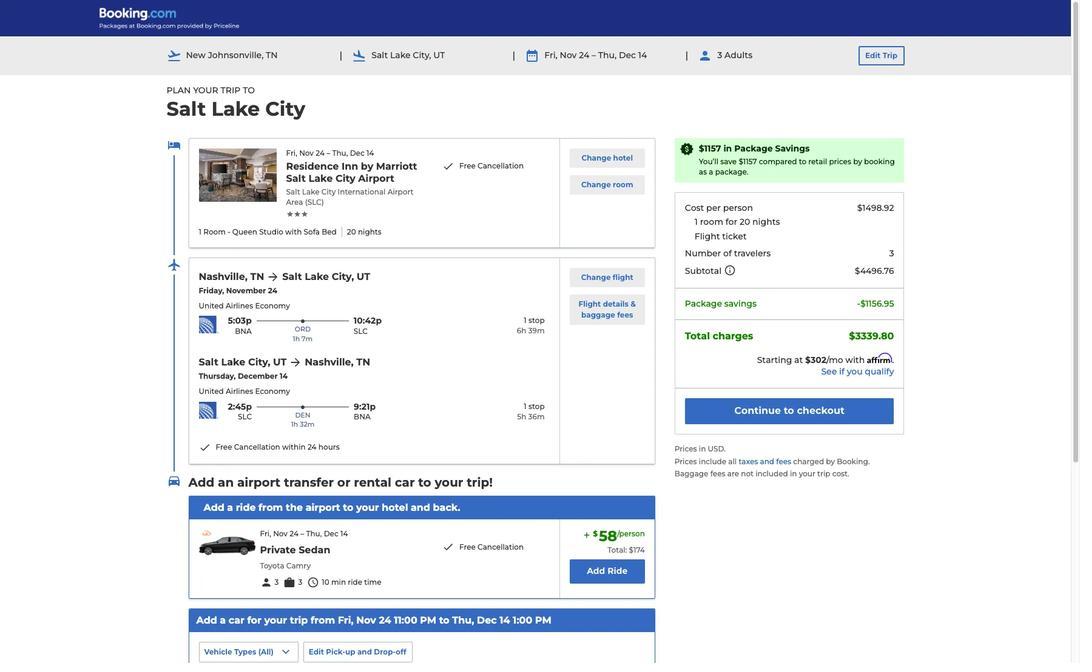 Task type: describe. For each thing, give the bounding box(es) containing it.
2 star image from the left
[[301, 211, 308, 218]]

plan your trip to salt lake city
[[167, 85, 305, 121]]

ord 1h 7m
[[293, 325, 313, 343]]

queen
[[232, 228, 257, 237]]

to right rental
[[418, 475, 431, 490]]

1 horizontal spatial and
[[411, 502, 430, 514]]

0 horizontal spatial from
[[259, 502, 283, 514]]

checkout
[[797, 405, 845, 417]]

city, for |
[[413, 50, 431, 61]]

(slc)
[[305, 198, 324, 207]]

of
[[723, 248, 732, 259]]

1 vertical spatial tn
[[250, 271, 264, 283]]

change room link
[[570, 175, 645, 195]]

package inside $1157 in package savings you'll save $1157 compared to retail prices by booking as a package.
[[734, 143, 773, 154]]

booking.com packages image
[[99, 7, 240, 29]]

3 left adults
[[717, 50, 722, 61]]

total
[[685, 331, 710, 342]]

2:45p slc
[[228, 402, 252, 422]]

$302
[[805, 355, 826, 366]]

united for salt
[[199, 387, 224, 396]]

ride for a
[[236, 502, 256, 514]]

1 horizontal spatial $1157
[[739, 157, 757, 166]]

0 vertical spatial -
[[228, 228, 230, 237]]

starting
[[757, 355, 792, 366]]

room
[[203, 228, 226, 237]]

salt lake city, ut for nashville, tn
[[282, 271, 370, 283]]

24 for fri, nov 24 – thu, dec 14 residence inn by marriott salt lake city airport salt lake city international airport area (slc)
[[316, 148, 325, 158]]

0 vertical spatial airport
[[358, 173, 394, 185]]

total: $174
[[608, 546, 645, 555]]

1 horizontal spatial tn
[[266, 50, 278, 61]]

&
[[631, 300, 636, 309]]

0 vertical spatial car
[[395, 475, 415, 490]]

salt inside "plan your trip to salt lake city"
[[167, 97, 206, 121]]

rental
[[354, 475, 391, 490]]

bed
[[322, 228, 337, 237]]

camry
[[286, 562, 311, 571]]

| for 3 adults
[[685, 50, 688, 61]]

all
[[728, 457, 737, 466]]

thursday, december 14 united airlines economy
[[199, 372, 290, 396]]

a inside $1157 in package savings you'll save $1157 compared to retail prices by booking as a package.
[[709, 167, 713, 177]]

edit trip button
[[858, 46, 904, 66]]

edit for edit trip
[[865, 51, 881, 60]]

to
[[243, 85, 255, 96]]

slc for 10:42p
[[354, 327, 368, 336]]

marriott
[[376, 161, 417, 173]]

see
[[821, 367, 837, 378]]

to inside $1157 in package savings you'll save $1157 compared to retail prices by booking as a package.
[[799, 157, 806, 166]]

and inside prices in usd. prices include all taxes and fees charged by booking . baggage fees are not included in your trip cost.
[[760, 457, 774, 466]]

0 vertical spatial with
[[285, 228, 302, 237]]

5h
[[517, 412, 526, 421]]

2 vertical spatial cancellation
[[478, 543, 524, 552]]

ord
[[295, 325, 311, 334]]

add an airport transfer or rental car to your trip!
[[188, 475, 493, 490]]

den 1h 32m
[[291, 411, 315, 429]]

salt lake city, ut for |
[[372, 50, 445, 61]]

. inside starting at $302 /mo with affirm . see if you qualify
[[892, 355, 894, 366]]

off
[[396, 648, 406, 657]]

room for 1
[[700, 217, 723, 228]]

by inside $1157 in package savings you'll save $1157 compared to retail prices by booking as a package.
[[853, 157, 862, 166]]

0 horizontal spatial 20
[[347, 228, 356, 237]]

1 vertical spatial airport
[[388, 188, 414, 197]]

ut for nashville, tn
[[357, 271, 370, 283]]

| for fri, nov 24 – thu, dec 14
[[512, 50, 515, 61]]

november
[[226, 286, 266, 295]]

or
[[337, 475, 350, 490]]

1 vertical spatial fees
[[776, 457, 791, 466]]

toggle tooltip image
[[724, 265, 736, 277]]

1 prices from the top
[[675, 445, 697, 454]]

58
[[599, 528, 617, 545]]

$1156.95
[[860, 298, 894, 309]]

3 down the toyota
[[275, 578, 279, 587]]

0 vertical spatial free
[[459, 162, 476, 171]]

trip!
[[467, 475, 493, 490]]

united for nashville,
[[199, 301, 224, 310]]

1 vertical spatial hotel
[[382, 502, 408, 514]]

| for salt lake city, ut
[[340, 50, 342, 61]]

total:
[[608, 546, 627, 555]]

change for change flight
[[581, 273, 611, 282]]

2 vertical spatial salt lake city, ut
[[199, 357, 287, 368]]

an
[[218, 475, 234, 490]]

baggage
[[581, 311, 615, 320]]

10
[[322, 578, 329, 587]]

3 adults
[[717, 50, 753, 61]]

friday,
[[199, 286, 224, 295]]

thursday,
[[199, 372, 236, 381]]

usd.
[[708, 445, 726, 454]]

flights image
[[167, 258, 181, 272]]

slc for 2:45p
[[238, 413, 252, 422]]

20 nights
[[347, 228, 382, 237]]

vehicle types ( all )
[[204, 648, 274, 657]]

cost
[[685, 203, 704, 213]]

add ride
[[587, 566, 628, 577]]

plan
[[167, 85, 191, 96]]

at
[[794, 355, 803, 366]]

private
[[260, 545, 296, 556]]

to right the 11:00
[[439, 615, 450, 627]]

all
[[261, 648, 271, 657]]

as
[[699, 167, 707, 177]]

if
[[839, 367, 845, 378]]

cost per person
[[685, 203, 753, 213]]

total charges
[[685, 331, 753, 342]]

by inside prices in usd. prices include all taxes and fees charged by booking . baggage fees are not included in your trip cost.
[[826, 457, 835, 466]]

2 vertical spatial tn
[[356, 357, 370, 368]]

new
[[186, 50, 206, 61]]

fri, nov 24 – thu, dec 14 private sedan toyota camry
[[260, 530, 348, 571]]

0 horizontal spatial car
[[229, 615, 245, 627]]

flight inside 1 room for 20 nights flight ticket
[[695, 231, 720, 242]]

1:00
[[513, 615, 532, 627]]

5:03p bna
[[228, 316, 252, 336]]

1 vertical spatial for
[[247, 615, 262, 627]]

ride
[[608, 566, 628, 577]]

trip
[[221, 85, 241, 96]]

1 vertical spatial from
[[311, 615, 335, 627]]

flight inside flight details & baggage fees
[[579, 300, 601, 309]]

0 vertical spatial nashville, tn
[[199, 271, 264, 283]]

0 horizontal spatial nashville,
[[199, 271, 248, 283]]

add for add a ride from the airport to your hotel and back.
[[204, 502, 224, 514]]

inn
[[342, 161, 358, 173]]

14 for fri, nov 24 – thu, dec 14
[[638, 50, 647, 61]]

$3339.80
[[849, 331, 894, 342]]

24 for friday, november 24 united airlines economy
[[268, 286, 277, 295]]

1 horizontal spatial hotel
[[613, 153, 633, 162]]

international
[[338, 188, 386, 197]]

1 vertical spatial package
[[685, 298, 722, 309]]

den
[[295, 411, 311, 420]]

edit pick-up and drop-off button
[[303, 643, 412, 663]]

1 room for 20 nights flight ticket
[[695, 217, 780, 242]]

1 vertical spatial nashville, tn
[[305, 357, 370, 368]]

fri, for fri, nov 24 – thu, dec 14 residence inn by marriott salt lake city airport salt lake city international airport area (slc)
[[286, 148, 297, 158]]

area
[[286, 198, 303, 207]]

sedan
[[299, 545, 330, 556]]

starting at $302 /mo with affirm . see if you qualify
[[757, 353, 894, 378]]

residence
[[286, 161, 339, 173]]

1 horizontal spatial -
[[857, 298, 860, 309]]

toyota
[[260, 562, 284, 571]]

bna for 9:21p
[[354, 413, 371, 422]]

2 pm from the left
[[535, 615, 551, 627]]

lake inside "plan your trip to salt lake city"
[[211, 97, 260, 121]]

your inside prices in usd. prices include all taxes and fees charged by booking . baggage fees are not included in your trip cost.
[[799, 470, 815, 479]]

save
[[720, 157, 737, 166]]

stop for salt lake city, ut
[[529, 316, 545, 325]]

dec for fri, nov 24 – thu, dec 14 residence inn by marriott salt lake city airport salt lake city international airport area (slc)
[[350, 148, 365, 158]]

new johnsonville, tn
[[186, 50, 278, 61]]

0 horizontal spatial nights
[[358, 228, 382, 237]]

1 for 1 stop 5h 36m
[[524, 402, 527, 411]]

time
[[364, 578, 381, 587]]

affirm
[[867, 353, 892, 364]]

see if you qualify link
[[675, 367, 894, 378]]

2 vertical spatial free
[[459, 543, 476, 552]]

edit for edit pick-up and drop-off
[[309, 648, 324, 657]]

39m
[[528, 327, 545, 336]]

continue
[[734, 405, 781, 417]]

$1498.92
[[857, 203, 894, 213]]

airlines for lake
[[226, 387, 253, 396]]

retail
[[808, 157, 827, 166]]

-$1156.95
[[857, 298, 894, 309]]

1 vertical spatial nashville,
[[305, 357, 354, 368]]

14 for fri, nov 24 – thu, dec 14 residence inn by marriott salt lake city airport salt lake city international airport area (slc)
[[367, 148, 374, 158]]

1 vertical spatial city
[[336, 173, 355, 185]]

2 horizontal spatial –
[[592, 50, 596, 61]]

city inside "plan your trip to salt lake city"
[[265, 97, 305, 121]]

pick-
[[326, 648, 345, 657]]

11:00
[[394, 615, 417, 627]]

1 vertical spatial cancellation
[[234, 443, 280, 452]]



Task type: locate. For each thing, give the bounding box(es) containing it.
2 vertical spatial in
[[790, 470, 797, 479]]

change flight
[[581, 273, 633, 282]]

14 inside fri, nov 24 – thu, dec 14 residence inn by marriott salt lake city airport salt lake city international airport area (slc)
[[367, 148, 374, 158]]

airport up international
[[358, 173, 394, 185]]

2 horizontal spatial by
[[853, 157, 862, 166]]

fri, nov 24 – thu, dec 14 residence inn by marriott salt lake city airport salt lake city international airport area (slc)
[[286, 148, 417, 207]]

airlines up 5:03p
[[226, 301, 253, 310]]

slc
[[354, 327, 368, 336], [238, 413, 252, 422]]

flight up number
[[695, 231, 720, 242]]

change room
[[581, 180, 633, 189]]

person
[[723, 203, 753, 213]]

1 up the 5h
[[524, 402, 527, 411]]

1 vertical spatial with
[[846, 355, 865, 366]]

your up back.
[[435, 475, 463, 490]]

0 vertical spatial $1157
[[699, 143, 721, 154]]

trip inside prices in usd. prices include all taxes and fees charged by booking . baggage fees are not included in your trip cost.
[[817, 470, 830, 479]]

nashville, up friday,
[[199, 271, 248, 283]]

tn right johnsonville,
[[266, 50, 278, 61]]

14 for fri, nov 24 – thu, dec 14 private sedan toyota camry
[[340, 530, 348, 539]]

14 inside thursday, december 14 united airlines economy
[[280, 372, 288, 381]]

room inside 1 room for 20 nights flight ticket
[[700, 217, 723, 228]]

1 horizontal spatial pm
[[535, 615, 551, 627]]

9:21p bna
[[354, 402, 376, 422]]

2 economy from the top
[[255, 387, 290, 396]]

tn up november
[[250, 271, 264, 283]]

star image right star image
[[301, 211, 308, 218]]

1 horizontal spatial by
[[826, 457, 835, 466]]

nov inside fri, nov 24 – thu, dec 14 residence inn by marriott salt lake city airport salt lake city international airport area (slc)
[[299, 148, 314, 158]]

ut for |
[[433, 50, 445, 61]]

– for residence inn by marriott salt lake city airport
[[327, 148, 330, 158]]

united inside friday, november 24 united airlines economy
[[199, 301, 224, 310]]

add down an
[[204, 502, 224, 514]]

ut
[[433, 50, 445, 61], [357, 271, 370, 283], [273, 357, 287, 368]]

- right room
[[228, 228, 230, 237]]

0 vertical spatial ut
[[433, 50, 445, 61]]

up
[[345, 648, 355, 657]]

nov for fri, nov 24 – thu, dec 14 residence inn by marriott salt lake city airport salt lake city international airport area (slc)
[[299, 148, 314, 158]]

20 down person
[[740, 217, 750, 228]]

baggage
[[675, 470, 708, 479]]

savings
[[724, 298, 757, 309]]

0 vertical spatial fees
[[617, 311, 633, 320]]

1 vertical spatial room
[[700, 217, 723, 228]]

. right charged
[[868, 457, 870, 466]]

by right inn
[[361, 161, 373, 173]]

nashville, tn up november
[[199, 271, 264, 283]]

within
[[282, 443, 306, 452]]

united down friday,
[[199, 301, 224, 310]]

bna inside 5:03p bna
[[235, 327, 252, 336]]

change for change hotel
[[582, 153, 611, 162]]

0 horizontal spatial city,
[[248, 357, 270, 368]]

0 vertical spatial –
[[592, 50, 596, 61]]

dec
[[619, 50, 636, 61], [350, 148, 365, 158], [324, 530, 338, 539], [477, 615, 497, 627]]

20 down star rating image
[[347, 228, 356, 237]]

bna inside 9:21p bna
[[354, 413, 371, 422]]

package savings
[[685, 298, 757, 309]]

3 down camry
[[298, 578, 302, 587]]

10:42p
[[354, 316, 382, 327]]

sofa
[[304, 228, 320, 237]]

nov for fri, nov 24 – thu, dec 14 private sedan toyota camry
[[273, 530, 288, 539]]

flight details & baggage fees
[[579, 300, 636, 320]]

ride left the
[[236, 502, 256, 514]]

add up vehicle
[[196, 615, 217, 627]]

– inside fri, nov 24 – thu, dec 14 private sedan toyota camry
[[300, 530, 304, 539]]

airlines
[[226, 301, 253, 310], [226, 387, 253, 396]]

1 down cost
[[695, 217, 698, 228]]

1 horizontal spatial nights
[[752, 217, 780, 228]]

1 vertical spatial 1h
[[291, 421, 298, 429]]

7m
[[302, 335, 313, 343]]

add left "ride"
[[587, 566, 605, 577]]

nashville, down 7m
[[305, 357, 354, 368]]

24 inside friday, november 24 united airlines economy
[[268, 286, 277, 295]]

$ 58 /person
[[593, 528, 645, 545]]

$1157 up the "you'll"
[[699, 143, 721, 154]]

thu, for fri, nov 24 – thu, dec 14 private sedan toyota camry
[[306, 530, 322, 539]]

9:21p
[[354, 402, 376, 412]]

transfer
[[284, 475, 334, 490]]

1 horizontal spatial airport
[[306, 502, 340, 514]]

0 vertical spatial cancellation
[[478, 162, 524, 171]]

0 horizontal spatial slc
[[238, 413, 252, 422]]

to right continue
[[784, 405, 794, 417]]

dec inside fri, nov 24 – thu, dec 14 residence inn by marriott salt lake city airport salt lake city international airport area (slc)
[[350, 148, 365, 158]]

stop inside 1 stop 5h 36m
[[529, 402, 545, 411]]

0 vertical spatial change
[[582, 153, 611, 162]]

nights down person
[[752, 217, 780, 228]]

car up vehicle types ( all )
[[229, 615, 245, 627]]

and left back.
[[411, 502, 430, 514]]

tn down 10:42p slc
[[356, 357, 370, 368]]

ride right min
[[348, 578, 362, 587]]

in inside $1157 in package savings you'll save $1157 compared to retail prices by booking as a package.
[[724, 143, 732, 154]]

0 vertical spatial united
[[199, 301, 224, 310]]

0 horizontal spatial bna
[[235, 327, 252, 336]]

0 horizontal spatial airport
[[237, 475, 281, 490]]

0 horizontal spatial hotel
[[382, 502, 408, 514]]

1 united airlines-image image from the top
[[199, 316, 218, 334]]

united airlines-image image for salt
[[199, 402, 218, 419]]

with up you
[[846, 355, 865, 366]]

1 inside 1 stop 6h 39m
[[524, 316, 527, 325]]

0 vertical spatial from
[[259, 502, 283, 514]]

1
[[695, 217, 698, 228], [199, 228, 201, 237], [524, 316, 527, 325], [524, 402, 527, 411]]

change hotel link
[[570, 148, 645, 168]]

14
[[638, 50, 647, 61], [367, 148, 374, 158], [280, 372, 288, 381], [340, 530, 348, 539], [500, 615, 510, 627]]

and right the 'up'
[[357, 648, 372, 657]]

1 for 1 room - queen studio with sofa bed
[[199, 228, 201, 237]]

your down charged
[[799, 470, 815, 479]]

december
[[238, 372, 278, 381]]

a for add a car for your trip from fri, nov 24 11:00 pm to thu, dec 14 1:00 pm
[[220, 615, 226, 627]]

2 horizontal spatial |
[[685, 50, 688, 61]]

thu, inside fri, nov 24 – thu, dec 14 residence inn by marriott salt lake city airport salt lake city international airport area (slc)
[[332, 148, 348, 158]]

slc down 10:42p
[[354, 327, 368, 336]]

1h inside den 1h 32m
[[291, 421, 298, 429]]

number of travelers
[[685, 248, 771, 259]]

0 horizontal spatial flight
[[579, 300, 601, 309]]

and inside button
[[357, 648, 372, 657]]

– inside fri, nov 24 – thu, dec 14 residence inn by marriott salt lake city airport salt lake city international airport area (slc)
[[327, 148, 330, 158]]

0 vertical spatial nashville,
[[199, 271, 248, 283]]

by right prices
[[853, 157, 862, 166]]

1 horizontal spatial with
[[846, 355, 865, 366]]

room for change
[[613, 180, 633, 189]]

change up change room
[[582, 153, 611, 162]]

0 vertical spatial .
[[892, 355, 894, 366]]

–
[[592, 50, 596, 61], [327, 148, 330, 158], [300, 530, 304, 539]]

fri, for fri, nov 24 – thu, dec 14 private sedan toyota camry
[[260, 530, 271, 539]]

charged
[[793, 457, 824, 466]]

0 horizontal spatial with
[[285, 228, 302, 237]]

0 horizontal spatial .
[[868, 457, 870, 466]]

for inside 1 room for 20 nights flight ticket
[[726, 217, 737, 228]]

fees inside flight details & baggage fees
[[617, 311, 633, 320]]

savings
[[775, 143, 810, 154]]

booking
[[837, 457, 868, 466]]

add inside add ride "button"
[[587, 566, 605, 577]]

economy inside friday, november 24 united airlines economy
[[255, 301, 290, 310]]

stop
[[529, 316, 545, 325], [529, 402, 545, 411]]

0 horizontal spatial ut
[[273, 357, 287, 368]]

bna down 5:03p
[[235, 327, 252, 336]]

flight details & baggage fees link
[[570, 295, 645, 325]]

$1157
[[699, 143, 721, 154], [739, 157, 757, 166]]

2 prices from the top
[[675, 457, 697, 466]]

trip
[[817, 470, 830, 479], [290, 615, 308, 627]]

package up compared
[[734, 143, 773, 154]]

1 inside 1 stop 5h 36m
[[524, 402, 527, 411]]

for up ticket
[[726, 217, 737, 228]]

fri, for fri, nov 24 – thu, dec 14
[[544, 50, 558, 61]]

add for add ride
[[587, 566, 605, 577]]

2 free cancellation from the top
[[459, 543, 524, 552]]

0 vertical spatial trip
[[817, 470, 830, 479]]

1 vertical spatial city,
[[332, 271, 354, 283]]

0 horizontal spatial trip
[[290, 615, 308, 627]]

add left an
[[188, 475, 214, 490]]

slc inside 2:45p slc
[[238, 413, 252, 422]]

1h inside "ord 1h 7m"
[[293, 335, 300, 343]]

0 vertical spatial 1h
[[293, 335, 300, 343]]

economy down december
[[255, 387, 290, 396]]

airlines up 2:45p
[[226, 387, 253, 396]]

edit inside 'button'
[[865, 51, 881, 60]]

to inside button
[[784, 405, 794, 417]]

add for add an airport transfer or rental car to your trip!
[[188, 475, 214, 490]]

1 pm from the left
[[420, 615, 436, 627]]

1 room - queen studio with sofa bed
[[199, 228, 337, 237]]

)
[[271, 648, 274, 657]]

1 united from the top
[[199, 301, 224, 310]]

to down or
[[343, 502, 353, 514]]

pm right the 11:00
[[420, 615, 436, 627]]

$174
[[629, 546, 645, 555]]

1 | from the left
[[340, 50, 342, 61]]

2 vertical spatial and
[[357, 648, 372, 657]]

edit left trip
[[865, 51, 881, 60]]

0 vertical spatial a
[[709, 167, 713, 177]]

economy for nashville, tn
[[255, 301, 290, 310]]

1 vertical spatial economy
[[255, 387, 290, 396]]

thu, inside fri, nov 24 – thu, dec 14 private sedan toyota camry
[[306, 530, 322, 539]]

0 vertical spatial edit
[[865, 51, 881, 60]]

ride for min
[[348, 578, 362, 587]]

thu, for fri, nov 24 – thu, dec 14
[[598, 50, 617, 61]]

1 vertical spatial ut
[[357, 271, 370, 283]]

taxes
[[739, 457, 758, 466]]

your up )
[[264, 615, 287, 627]]

1 vertical spatial change
[[581, 180, 611, 189]]

5:03p
[[228, 316, 252, 327]]

1 horizontal spatial trip
[[817, 470, 830, 479]]

1 vertical spatial free cancellation
[[459, 543, 524, 552]]

slc inside 10:42p slc
[[354, 327, 368, 336]]

in down charged
[[790, 470, 797, 479]]

0 horizontal spatial and
[[357, 648, 372, 657]]

1 horizontal spatial edit
[[865, 51, 881, 60]]

nashville,
[[199, 271, 248, 283], [305, 357, 354, 368]]

1 left room
[[199, 228, 201, 237]]

city,
[[413, 50, 431, 61], [332, 271, 354, 283], [248, 357, 270, 368]]

2 united airlines-image image from the top
[[199, 402, 218, 419]]

0 vertical spatial tn
[[266, 50, 278, 61]]

0 horizontal spatial tn
[[250, 271, 264, 283]]

from left the
[[259, 502, 283, 514]]

1h left 7m
[[293, 335, 300, 343]]

1 horizontal spatial fees
[[710, 470, 725, 479]]

a for add a ride from the airport to your hotel and back.
[[227, 502, 233, 514]]

$1157 up "package."
[[739, 157, 757, 166]]

package.
[[715, 167, 749, 177]]

vehicle
[[204, 648, 232, 657]]

(
[[258, 648, 261, 657]]

1 horizontal spatial car
[[395, 475, 415, 490]]

city, for nashville, tn
[[332, 271, 354, 283]]

1 vertical spatial prices
[[675, 457, 697, 466]]

from up pick- in the bottom left of the page
[[311, 615, 335, 627]]

car right rental
[[395, 475, 415, 490]]

1 star image from the left
[[293, 211, 301, 218]]

1 horizontal spatial from
[[311, 615, 335, 627]]

in left usd.
[[699, 445, 706, 454]]

add a car for your trip from fri, nov 24 11:00 pm to thu, dec 14 1:00 pm
[[196, 615, 551, 627]]

/mo
[[826, 355, 843, 366]]

airport down marriott
[[388, 188, 414, 197]]

united airlines-image image left 5:03p bna
[[199, 316, 218, 334]]

dec for fri, nov 24 – thu, dec 14
[[619, 50, 636, 61]]

0 horizontal spatial nashville, tn
[[199, 271, 264, 283]]

2 horizontal spatial ut
[[433, 50, 445, 61]]

3 up '$4496.76'
[[889, 248, 894, 259]]

24 for fri, nov 24 – thu, dec 14
[[579, 50, 589, 61]]

1 vertical spatial stop
[[529, 402, 545, 411]]

change down change hotel link
[[581, 180, 611, 189]]

0 horizontal spatial a
[[220, 615, 226, 627]]

tn
[[266, 50, 278, 61], [250, 271, 264, 283], [356, 357, 370, 368]]

0 horizontal spatial package
[[685, 298, 722, 309]]

24 inside fri, nov 24 – thu, dec 14 private sedan toyota camry
[[290, 530, 299, 539]]

airport right the
[[306, 502, 340, 514]]

1 vertical spatial .
[[868, 457, 870, 466]]

cost.
[[832, 470, 849, 479]]

2 vertical spatial city,
[[248, 357, 270, 368]]

details
[[603, 300, 629, 309]]

fees
[[617, 311, 633, 320], [776, 457, 791, 466], [710, 470, 725, 479]]

bna
[[235, 327, 252, 336], [354, 413, 371, 422]]

to
[[799, 157, 806, 166], [784, 405, 794, 417], [418, 475, 431, 490], [343, 502, 353, 514], [439, 615, 450, 627]]

your
[[799, 470, 815, 479], [435, 475, 463, 490], [356, 502, 379, 514], [264, 615, 287, 627]]

cars image
[[167, 474, 181, 489]]

airport
[[237, 475, 281, 490], [306, 502, 340, 514]]

1 for 1 room for 20 nights flight ticket
[[695, 217, 698, 228]]

1 airlines from the top
[[226, 301, 253, 310]]

1h for nashville,
[[291, 421, 298, 429]]

nights inside 1 room for 20 nights flight ticket
[[752, 217, 780, 228]]

united
[[199, 301, 224, 310], [199, 387, 224, 396]]

by inside fri, nov 24 – thu, dec 14 residence inn by marriott salt lake city airport salt lake city international airport area (slc)
[[361, 161, 373, 173]]

travelers
[[734, 248, 771, 259]]

1h
[[293, 335, 300, 343], [291, 421, 298, 429]]

thu, for fri, nov 24 – thu, dec 14 residence inn by marriott salt lake city airport salt lake city international airport area (slc)
[[332, 148, 348, 158]]

change for change room
[[581, 180, 611, 189]]

slc down 2:45p
[[238, 413, 252, 422]]

0 horizontal spatial by
[[361, 161, 373, 173]]

1 stop 5h 36m
[[517, 402, 545, 421]]

in for package
[[724, 143, 732, 154]]

. inside prices in usd. prices include all taxes and fees charged by booking . baggage fees are not included in your trip cost.
[[868, 457, 870, 466]]

1 vertical spatial flight
[[579, 300, 601, 309]]

ticket
[[722, 231, 747, 242]]

1 horizontal spatial slc
[[354, 327, 368, 336]]

0 vertical spatial hotel
[[613, 153, 633, 162]]

0 horizontal spatial in
[[699, 445, 706, 454]]

stop up the 39m
[[529, 316, 545, 325]]

edit left pick- in the bottom left of the page
[[309, 648, 324, 657]]

1 horizontal spatial ride
[[348, 578, 362, 587]]

2 airlines from the top
[[226, 387, 253, 396]]

0 vertical spatial city
[[265, 97, 305, 121]]

in for usd.
[[699, 445, 706, 454]]

0 vertical spatial in
[[724, 143, 732, 154]]

united airlines-image image
[[199, 316, 218, 334], [199, 402, 218, 419]]

hotel image - residence inn by marriott salt lake city airport image
[[199, 148, 276, 202]]

2 | from the left
[[512, 50, 515, 61]]

flight up baggage
[[579, 300, 601, 309]]

add ride button
[[570, 560, 645, 584]]

10:42p slc
[[354, 316, 382, 336]]

24 for fri, nov 24 – thu, dec 14 private sedan toyota camry
[[290, 530, 299, 539]]

$1157 in package savings you'll save $1157 compared to retail prices by booking as a package.
[[699, 143, 895, 177]]

0 vertical spatial slc
[[354, 327, 368, 336]]

by up cost.
[[826, 457, 835, 466]]

fri, inside fri, nov 24 – thu, dec 14 residence inn by marriott salt lake city airport salt lake city international airport area (slc)
[[286, 148, 297, 158]]

1 inside 1 room for 20 nights flight ticket
[[695, 217, 698, 228]]

fees up included
[[776, 457, 791, 466]]

2 vertical spatial city
[[322, 188, 336, 197]]

you
[[847, 367, 863, 378]]

economy inside thursday, december 14 united airlines economy
[[255, 387, 290, 396]]

nov inside fri, nov 24 – thu, dec 14 private sedan toyota camry
[[273, 530, 288, 539]]

a up vehicle
[[220, 615, 226, 627]]

1h down den
[[291, 421, 298, 429]]

economy for salt lake city, ut
[[255, 387, 290, 396]]

bna down 9:21p
[[354, 413, 371, 422]]

united inside thursday, december 14 united airlines economy
[[199, 387, 224, 396]]

1 economy from the top
[[255, 301, 290, 310]]

0 vertical spatial prices
[[675, 445, 697, 454]]

- up $3339.80
[[857, 298, 860, 309]]

fri, inside fri, nov 24 – thu, dec 14 private sedan toyota camry
[[260, 530, 271, 539]]

3
[[717, 50, 722, 61], [889, 248, 894, 259], [275, 578, 279, 587], [298, 578, 302, 587]]

1 free cancellation from the top
[[459, 162, 524, 171]]

star image
[[293, 211, 301, 218], [301, 211, 308, 218]]

6h
[[517, 327, 526, 336]]

economy down november
[[255, 301, 290, 310]]

nashville, tn down 7m
[[305, 357, 370, 368]]

nov for fri, nov 24 – thu, dec 14
[[560, 50, 577, 61]]

bna for 5:03p
[[235, 327, 252, 336]]

airport right an
[[237, 475, 281, 490]]

0 vertical spatial salt lake city, ut
[[372, 50, 445, 61]]

united down thursday,
[[199, 387, 224, 396]]

included
[[756, 470, 788, 479]]

stop inside 1 stop 6h 39m
[[529, 316, 545, 325]]

2 horizontal spatial in
[[790, 470, 797, 479]]

2 vertical spatial ut
[[273, 357, 287, 368]]

hotel down rental
[[382, 502, 408, 514]]

1 stop from the top
[[529, 316, 545, 325]]

salt
[[372, 50, 388, 61], [167, 97, 206, 121], [286, 173, 306, 185], [286, 188, 300, 197], [282, 271, 302, 283], [199, 357, 218, 368]]

airlines inside thursday, december 14 united airlines economy
[[226, 387, 253, 396]]

star image down area
[[293, 211, 301, 218]]

package down subtotal
[[685, 298, 722, 309]]

1 horizontal spatial city,
[[332, 271, 354, 283]]

your
[[193, 85, 218, 96]]

free cancellation within 24 hours
[[216, 443, 340, 452]]

package
[[734, 143, 773, 154], [685, 298, 722, 309]]

min
[[331, 578, 346, 587]]

a right as
[[709, 167, 713, 177]]

with left "sofa"
[[285, 228, 302, 237]]

in up save
[[724, 143, 732, 154]]

for
[[726, 217, 737, 228], [247, 615, 262, 627]]

fees down 'include'
[[710, 470, 725, 479]]

stop up 36m
[[529, 402, 545, 411]]

united airlines-image image for nashville,
[[199, 316, 218, 334]]

adults
[[725, 50, 753, 61]]

1 vertical spatial free
[[216, 443, 232, 452]]

studio
[[259, 228, 283, 237]]

your down rental
[[356, 502, 379, 514]]

to left retail
[[799, 157, 806, 166]]

20 inside 1 room for 20 nights flight ticket
[[740, 217, 750, 228]]

14 inside fri, nov 24 – thu, dec 14 private sedan toyota camry
[[340, 530, 348, 539]]

1 vertical spatial airlines
[[226, 387, 253, 396]]

change left flight
[[581, 273, 611, 282]]

. up qualify
[[892, 355, 894, 366]]

2 vertical spatial –
[[300, 530, 304, 539]]

fees down &
[[617, 311, 633, 320]]

/person
[[617, 530, 645, 539]]

and up included
[[760, 457, 774, 466]]

add for add a car for your trip from fri, nov 24 11:00 pm to thu, dec 14 1:00 pm
[[196, 615, 217, 627]]

a down an
[[227, 502, 233, 514]]

with inside starting at $302 /mo with affirm . see if you qualify
[[846, 355, 865, 366]]

2 united from the top
[[199, 387, 224, 396]]

nights down star rating image
[[358, 228, 382, 237]]

0 horizontal spatial $1157
[[699, 143, 721, 154]]

0 vertical spatial economy
[[255, 301, 290, 310]]

room
[[613, 180, 633, 189], [700, 217, 723, 228]]

– for private sedan
[[300, 530, 304, 539]]

room down per
[[700, 217, 723, 228]]

1 vertical spatial salt lake city, ut
[[282, 271, 370, 283]]

24 inside fri, nov 24 – thu, dec 14 residence inn by marriott salt lake city airport salt lake city international airport area (slc)
[[316, 148, 325, 158]]

0 vertical spatial bna
[[235, 327, 252, 336]]

ride
[[236, 502, 256, 514], [348, 578, 362, 587]]

hotel up change room
[[613, 153, 633, 162]]

per
[[706, 203, 721, 213]]

star image
[[286, 211, 293, 218]]

1 vertical spatial -
[[857, 298, 860, 309]]

0 vertical spatial flight
[[695, 231, 720, 242]]

for up the (
[[247, 615, 262, 627]]

airlines for tn
[[226, 301, 253, 310]]

1 horizontal spatial flight
[[695, 231, 720, 242]]

3 | from the left
[[685, 50, 688, 61]]

1 up 6h
[[524, 316, 527, 325]]

dec inside fri, nov 24 – thu, dec 14 private sedan toyota camry
[[324, 530, 338, 539]]

star rating image
[[286, 211, 423, 218]]

edit pick-up and drop-off
[[309, 648, 406, 657]]

edit inside button
[[309, 648, 324, 657]]

united airlines-image image left 2:45p slc
[[199, 402, 218, 419]]

1 vertical spatial in
[[699, 445, 706, 454]]

pm right 1:00
[[535, 615, 551, 627]]

continue to checkout button
[[685, 399, 894, 425]]

dec for fri, nov 24 – thu, dec 14 private sedan toyota camry
[[324, 530, 338, 539]]

stop for nashville, tn
[[529, 402, 545, 411]]

edit trip
[[865, 51, 897, 60]]

2 stop from the top
[[529, 402, 545, 411]]

city
[[265, 97, 305, 121], [336, 173, 355, 185], [322, 188, 336, 197]]

1h for salt
[[293, 335, 300, 343]]

bed image
[[167, 138, 181, 153]]

1 for 1 stop 6h 39m
[[524, 316, 527, 325]]

airlines inside friday, november 24 united airlines economy
[[226, 301, 253, 310]]

0 vertical spatial city,
[[413, 50, 431, 61]]

room down change hotel link
[[613, 180, 633, 189]]

2 vertical spatial change
[[581, 273, 611, 282]]



Task type: vqa. For each thing, say whether or not it's contained in the screenshot.
the bottom Choose Your Room button
no



